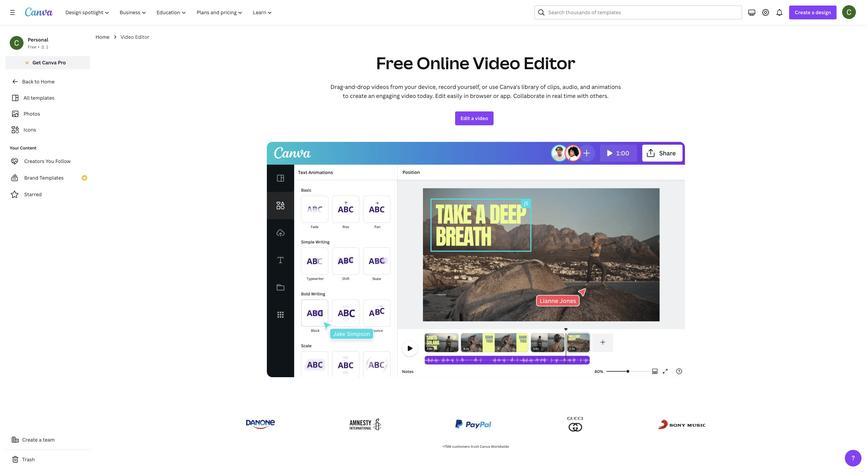 Task type: locate. For each thing, give the bounding box(es) containing it.
1 vertical spatial a
[[472, 115, 474, 122]]

0 horizontal spatial home
[[41, 78, 55, 85]]

1 vertical spatial video
[[475, 115, 489, 122]]

canva's
[[500, 83, 521, 91]]

video
[[121, 34, 134, 40], [473, 52, 521, 74]]

video down your
[[402, 92, 416, 100]]

all
[[24, 95, 30, 101]]

a left design
[[812, 9, 815, 16]]

in
[[464, 92, 469, 100], [546, 92, 551, 100]]

content
[[20, 145, 37, 151]]

time
[[564, 92, 576, 100]]

to right back
[[35, 78, 39, 85]]

0 vertical spatial video
[[121, 34, 134, 40]]

brand
[[24, 175, 38, 181]]

create for create a team
[[22, 437, 38, 443]]

in left real
[[546, 92, 551, 100]]

trusted by element
[[236, 412, 716, 437]]

2 vertical spatial a
[[39, 437, 42, 443]]

a inside create a design dropdown button
[[812, 9, 815, 16]]

create for create a design
[[796, 9, 811, 16]]

a down browser
[[472, 115, 474, 122]]

a inside create a team "button"
[[39, 437, 42, 443]]

your
[[405, 83, 417, 91]]

others.
[[590, 92, 609, 100]]

video right home link
[[121, 34, 134, 40]]

a
[[812, 9, 815, 16], [472, 115, 474, 122], [39, 437, 42, 443]]

templates
[[40, 175, 64, 181]]

1 horizontal spatial edit
[[461, 115, 470, 122]]

browser
[[470, 92, 492, 100]]

online
[[417, 52, 470, 74]]

a left team
[[39, 437, 42, 443]]

a inside edit a video link
[[472, 115, 474, 122]]

home up all templates link
[[41, 78, 55, 85]]

0 horizontal spatial canva
[[42, 59, 57, 66]]

free
[[28, 44, 36, 50], [376, 52, 414, 74]]

in down yourself,
[[464, 92, 469, 100]]

0 vertical spatial or
[[482, 83, 488, 91]]

a for team
[[39, 437, 42, 443]]

0 vertical spatial canva
[[42, 59, 57, 66]]

and
[[581, 83, 591, 91]]

0 horizontal spatial video
[[402, 92, 416, 100]]

paypal image
[[454, 416, 494, 433]]

from
[[391, 83, 403, 91]]

design
[[816, 9, 832, 16]]

1 vertical spatial video
[[473, 52, 521, 74]]

canva
[[42, 59, 57, 66], [480, 444, 491, 449]]

an
[[369, 92, 375, 100]]

0 vertical spatial to
[[35, 78, 39, 85]]

to down "and-"
[[343, 92, 349, 100]]

video down browser
[[475, 115, 489, 122]]

1 horizontal spatial create
[[796, 9, 811, 16]]

1 vertical spatial to
[[343, 92, 349, 100]]

photos link
[[10, 107, 86, 121]]

create left design
[[796, 9, 811, 16]]

0 horizontal spatial to
[[35, 78, 39, 85]]

brand templates link
[[6, 171, 90, 185]]

free online video editor
[[376, 52, 576, 74]]

canva left pro
[[42, 59, 57, 66]]

sony music image
[[658, 416, 708, 433]]

drag-
[[331, 83, 345, 91]]

1 vertical spatial create
[[22, 437, 38, 443]]

animations
[[592, 83, 622, 91]]

1 horizontal spatial video
[[473, 52, 521, 74]]

create a design
[[796, 9, 832, 16]]

0 vertical spatial video
[[402, 92, 416, 100]]

creators you follow link
[[6, 155, 90, 168]]

trash
[[22, 457, 35, 463]]

edit inside drag-and-drop videos from your device, record yourself, or use canva's library of clips, audio, and animations to create an engaging video today. edit easily in browser or app. collaborate in real time with others.
[[436, 92, 446, 100]]

gucci image
[[566, 416, 587, 433]]

canva right trust on the bottom of the page
[[480, 444, 491, 449]]

creators you follow
[[24, 158, 71, 165]]

videos
[[372, 83, 389, 91]]

1 horizontal spatial video
[[475, 115, 489, 122]]

0 horizontal spatial or
[[482, 83, 488, 91]]

0 horizontal spatial a
[[39, 437, 42, 443]]

clips,
[[548, 83, 562, 91]]

1 horizontal spatial to
[[343, 92, 349, 100]]

pro
[[58, 59, 66, 66]]

0 vertical spatial free
[[28, 44, 36, 50]]

yourself,
[[458, 83, 481, 91]]

library
[[522, 83, 539, 91]]

video up "use"
[[473, 52, 521, 74]]

0 vertical spatial edit
[[436, 92, 446, 100]]

icons link
[[10, 123, 86, 136]]

brand templates
[[24, 175, 64, 181]]

+75m customers trust canva worldwide
[[443, 444, 509, 449]]

team
[[43, 437, 55, 443]]

back to home
[[22, 78, 55, 85]]

with
[[577, 92, 589, 100]]

None search field
[[535, 6, 743, 19]]

0 vertical spatial create
[[796, 9, 811, 16]]

edit
[[436, 92, 446, 100], [461, 115, 470, 122]]

creators
[[24, 158, 44, 165]]

or
[[482, 83, 488, 91], [494, 92, 499, 100]]

video
[[402, 92, 416, 100], [475, 115, 489, 122]]

editor
[[135, 34, 149, 40], [524, 52, 576, 74]]

1 horizontal spatial home
[[96, 34, 110, 40]]

2 horizontal spatial a
[[812, 9, 815, 16]]

back
[[22, 78, 33, 85]]

your
[[10, 145, 19, 151]]

1 horizontal spatial canva
[[480, 444, 491, 449]]

0 horizontal spatial editor
[[135, 34, 149, 40]]

2 in from the left
[[546, 92, 551, 100]]

edit a video link
[[455, 112, 494, 125]]

create left team
[[22, 437, 38, 443]]

free up from
[[376, 52, 414, 74]]

a for design
[[812, 9, 815, 16]]

trash link
[[6, 453, 90, 467]]

1 horizontal spatial editor
[[524, 52, 576, 74]]

0 horizontal spatial in
[[464, 92, 469, 100]]

edit down easily
[[461, 115, 470, 122]]

create a design button
[[790, 6, 837, 19]]

0 vertical spatial a
[[812, 9, 815, 16]]

today.
[[418, 92, 434, 100]]

1
[[46, 44, 48, 50]]

create a team button
[[6, 433, 90, 447]]

1 vertical spatial editor
[[524, 52, 576, 74]]

•
[[38, 44, 39, 50]]

0 horizontal spatial create
[[22, 437, 38, 443]]

free left •
[[28, 44, 36, 50]]

to
[[35, 78, 39, 85], [343, 92, 349, 100]]

edit down record
[[436, 92, 446, 100]]

1 horizontal spatial a
[[472, 115, 474, 122]]

drag-and-drop videos from your device, record yourself, or use canva's library of clips, audio, and animations to create an engaging video today. edit easily in browser or app. collaborate in real time with others.
[[331, 83, 622, 100]]

1 vertical spatial home
[[41, 78, 55, 85]]

create a team
[[22, 437, 55, 443]]

1 horizontal spatial in
[[546, 92, 551, 100]]

0 horizontal spatial free
[[28, 44, 36, 50]]

create
[[796, 9, 811, 16], [22, 437, 38, 443]]

home
[[96, 34, 110, 40], [41, 78, 55, 85]]

or down "use"
[[494, 92, 499, 100]]

create inside dropdown button
[[796, 9, 811, 16]]

back to home link
[[6, 75, 90, 89]]

get
[[32, 59, 41, 66]]

1 horizontal spatial or
[[494, 92, 499, 100]]

home left video editor
[[96, 34, 110, 40]]

free for free online video editor
[[376, 52, 414, 74]]

1 horizontal spatial free
[[376, 52, 414, 74]]

or left "use"
[[482, 83, 488, 91]]

create inside "button"
[[22, 437, 38, 443]]

1 vertical spatial free
[[376, 52, 414, 74]]

0 horizontal spatial edit
[[436, 92, 446, 100]]

1 vertical spatial canva
[[480, 444, 491, 449]]

1 vertical spatial edit
[[461, 115, 470, 122]]



Task type: describe. For each thing, give the bounding box(es) containing it.
danone image
[[245, 416, 276, 433]]

starred
[[24, 191, 42, 198]]

a for video
[[472, 115, 474, 122]]

use
[[489, 83, 499, 91]]

all templates link
[[10, 91, 86, 105]]

drop
[[358, 83, 370, 91]]

of
[[541, 83, 546, 91]]

all templates
[[24, 95, 54, 101]]

you
[[46, 158, 54, 165]]

amnesty international image
[[348, 416, 383, 433]]

engaging
[[376, 92, 400, 100]]

0 horizontal spatial video
[[121, 34, 134, 40]]

to inside drag-and-drop videos from your device, record yourself, or use canva's library of clips, audio, and animations to create an engaging video today. edit easily in browser or app. collaborate in real time with others.
[[343, 92, 349, 100]]

and-
[[345, 83, 358, 91]]

get canva pro button
[[6, 56, 90, 69]]

canva free online video editor image
[[267, 142, 685, 378]]

device,
[[418, 83, 437, 91]]

trust
[[471, 444, 479, 449]]

templates
[[31, 95, 54, 101]]

Search search field
[[549, 6, 738, 19]]

1 vertical spatial or
[[494, 92, 499, 100]]

top level navigation element
[[61, 6, 278, 19]]

video editor
[[121, 34, 149, 40]]

starred link
[[6, 188, 90, 202]]

video inside drag-and-drop videos from your device, record yourself, or use canva's library of clips, audio, and animations to create an engaging video today. edit easily in browser or app. collaborate in real time with others.
[[402, 92, 416, 100]]

real
[[553, 92, 563, 100]]

follow
[[55, 158, 71, 165]]

easily
[[448, 92, 463, 100]]

icons
[[24, 126, 36, 133]]

0 vertical spatial editor
[[135, 34, 149, 40]]

your content
[[10, 145, 37, 151]]

worldwide
[[491, 444, 509, 449]]

christina overa image
[[843, 5, 857, 19]]

canva inside 'button'
[[42, 59, 57, 66]]

record
[[439, 83, 457, 91]]

+75m
[[443, 444, 452, 449]]

app.
[[501, 92, 512, 100]]

get canva pro
[[32, 59, 66, 66]]

customers
[[452, 444, 470, 449]]

create
[[350, 92, 367, 100]]

collaborate
[[514, 92, 545, 100]]

free •
[[28, 44, 39, 50]]

edit a video
[[461, 115, 489, 122]]

home link
[[96, 33, 110, 41]]

free for free •
[[28, 44, 36, 50]]

photos
[[24, 111, 40, 117]]

0 vertical spatial home
[[96, 34, 110, 40]]

1 in from the left
[[464, 92, 469, 100]]

audio,
[[563, 83, 579, 91]]

personal
[[28, 36, 48, 43]]



Task type: vqa. For each thing, say whether or not it's contained in the screenshot.
the bottommost OR
yes



